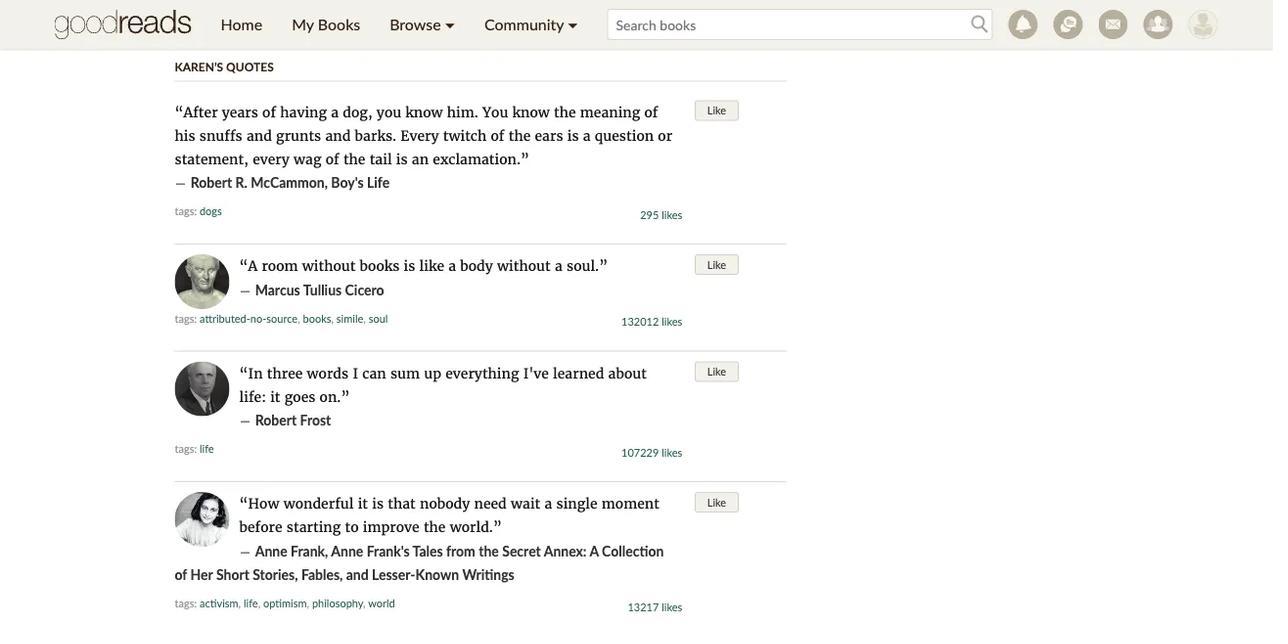 Task type: vqa. For each thing, say whether or not it's contained in the screenshot.
Talking
no



Task type: describe. For each thing, give the bounding box(es) containing it.
life inside tags: life 107229 likes
[[200, 443, 214, 456]]

tags: activism , life , optimism , philosophy , world 13217 likes
[[175, 597, 682, 614]]

on."
[[320, 388, 350, 406]]

like for "a room without books is like a body without a soul."
[[707, 258, 726, 271]]

like for "how wonderful it is that nobody need wait a single moment before starting to improve the world."
[[707, 496, 726, 509]]

lesser-
[[372, 567, 415, 583]]

home link
[[206, 0, 277, 49]]

need
[[474, 495, 507, 513]]

like link for "a room without books is like a body without a soul."
[[695, 255, 739, 275]]

0 vertical spatial life link
[[200, 443, 214, 456]]

anne frank's tales from the secret annex: a collection of her short stories, fables, and lesser-known writings link
[[175, 543, 664, 583]]

anne inside the anne frank's tales from the secret annex: a collection of her short stories, fables, and lesser-known writings
[[331, 543, 363, 559]]

books
[[318, 15, 360, 34]]

community
[[484, 15, 564, 34]]

from
[[446, 543, 475, 559]]

marcus
[[255, 282, 300, 298]]

moment
[[602, 495, 660, 513]]

world link
[[368, 597, 395, 610]]

attributed-no-source link
[[200, 312, 298, 325]]

and down dog,
[[325, 127, 351, 145]]

grunts
[[276, 127, 321, 145]]

tags: inside tags: dogs 295 likes
[[175, 205, 197, 218]]

anne frank image
[[175, 492, 229, 547]]

"how wonderful it is that nobody need wait a single moment before starting to improve the world." ― anne frank,
[[239, 495, 660, 560]]

mccammon,
[[251, 174, 328, 191]]

attributed-
[[200, 312, 250, 325]]

more of karen's books…
[[649, 17, 786, 33]]

frost
[[300, 412, 331, 429]]

stories,
[[253, 567, 298, 583]]

an
[[412, 150, 429, 168]]

it inside "in three words i can sum up everything i've learned about life: it goes on." ― robert frost
[[270, 388, 280, 406]]

295 likes link
[[640, 208, 682, 221]]

can
[[362, 365, 386, 382]]

, left soul link
[[363, 312, 366, 325]]

and up every
[[247, 127, 272, 145]]

the inside "how wonderful it is that nobody need wait a single moment before starting to improve the world." ― anne frank,
[[424, 519, 446, 536]]

is left the an
[[396, 150, 408, 168]]

cicero
[[345, 282, 384, 298]]

sum
[[390, 365, 420, 382]]

to
[[345, 519, 359, 536]]

known
[[415, 567, 459, 583]]

like link for tags:
[[695, 100, 739, 121]]

tail
[[370, 150, 392, 168]]

tales
[[413, 543, 443, 559]]

is right ears
[[567, 127, 579, 145]]

of right 'years'
[[262, 103, 276, 121]]

books inside "a room without books is like a body without a soul." ― marcus tullius cicero
[[360, 258, 400, 275]]

goes
[[285, 388, 316, 406]]

community ▾
[[484, 15, 578, 34]]

short
[[216, 567, 249, 583]]

― inside "in three words i can sum up everything i've learned about life: it goes on." ― robert frost
[[239, 412, 251, 430]]

r.
[[235, 174, 247, 191]]

or
[[658, 127, 672, 145]]

everything
[[445, 365, 519, 382]]

you
[[483, 103, 508, 121]]

my books link
[[277, 0, 375, 49]]

my books
[[292, 15, 360, 34]]

my
[[292, 15, 314, 34]]

of up "or"
[[644, 103, 658, 121]]

robert frost image
[[175, 362, 229, 417]]

a down meaning
[[583, 127, 591, 145]]

inbox image
[[1099, 10, 1128, 39]]

like for tags:
[[707, 104, 726, 117]]

menu containing home
[[206, 0, 593, 49]]

writings
[[462, 567, 514, 583]]

wag
[[294, 150, 321, 168]]

browse ▾
[[390, 15, 455, 34]]

barks.
[[355, 127, 396, 145]]

before
[[239, 519, 282, 536]]

▾ for community ▾
[[568, 15, 578, 34]]

"a room without books is like a body without a soul." ― marcus tullius cicero
[[239, 258, 608, 299]]

nobody
[[420, 495, 470, 513]]

life inside tags: activism , life , optimism , philosophy , world 13217 likes
[[244, 597, 258, 610]]

1 without from the left
[[302, 258, 356, 275]]

secret
[[502, 543, 541, 559]]

1 vertical spatial life link
[[244, 597, 258, 610]]

starting
[[287, 519, 341, 536]]

― inside "after years of having a dog, you know him. you know the meaning of his snuffs and grunts and barks. every twitch of the ears is a question or statement, every wag of the tail is an exclamation." ― robert r. mccammon, boy's life
[[175, 174, 186, 192]]

philosophy
[[312, 597, 363, 610]]

▾ for browse ▾
[[445, 15, 455, 34]]

more
[[649, 17, 680, 33]]

snuffs
[[199, 127, 242, 145]]

karen's quotes link
[[175, 60, 274, 74]]

132012
[[622, 315, 659, 329]]

Search for books to add to your shelves search field
[[607, 9, 993, 40]]

years
[[222, 103, 258, 121]]

dogs link
[[200, 205, 222, 218]]

, left simile
[[331, 312, 334, 325]]

Search books text field
[[607, 9, 993, 40]]

and inside the anne frank's tales from the secret annex: a collection of her short stories, fables, and lesser-known writings
[[346, 567, 369, 583]]

simile link
[[336, 312, 363, 325]]

soul
[[369, 312, 388, 325]]

dog,
[[343, 103, 372, 121]]

the up ears
[[554, 103, 576, 121]]

likes inside tags: life 107229 likes
[[662, 446, 682, 459]]

world."
[[450, 519, 502, 536]]

every
[[401, 127, 439, 145]]

twitch
[[443, 127, 487, 145]]

optimism link
[[263, 597, 307, 610]]

body
[[460, 258, 493, 275]]

browse ▾ button
[[375, 0, 470, 49]]

13217
[[628, 601, 659, 614]]

activism
[[200, 597, 238, 610]]

anne frank's tales from the secret annex: a collection of her short stories, fables, and lesser-known writings
[[175, 543, 664, 583]]

books inside "tags: attributed-no-source , books , simile , soul 132012 likes"
[[303, 312, 331, 325]]

you
[[377, 103, 401, 121]]

like for "in three words i can sum up everything i've learned about life: it goes on."
[[707, 365, 726, 378]]

i
[[353, 365, 358, 382]]

my group discussions image
[[1054, 10, 1083, 39]]



Task type: locate. For each thing, give the bounding box(es) containing it.
2 like from the top
[[707, 258, 726, 271]]

tags: inside tags: life 107229 likes
[[175, 443, 197, 456]]

life link right activism link
[[244, 597, 258, 610]]

like
[[707, 104, 726, 117], [707, 258, 726, 271], [707, 365, 726, 378], [707, 496, 726, 509]]

like link for "in three words i can sum up everything i've learned about life: it goes on."
[[695, 362, 739, 382]]

, left "philosophy"
[[307, 597, 309, 610]]

tags: for "in three words i can sum up everything i've learned about life: it goes on."
[[175, 443, 197, 456]]

marcus tullius cicero image
[[175, 255, 229, 309]]

the up writings
[[479, 543, 499, 559]]

▾ right community
[[568, 15, 578, 34]]

▾ right browse
[[445, 15, 455, 34]]

frank,
[[291, 543, 328, 559]]

tags: inside "tags: attributed-no-source , books , simile , soul 132012 likes"
[[175, 312, 197, 325]]

a inside "how wonderful it is that nobody need wait a single moment before starting to improve the world." ― anne frank,
[[545, 495, 552, 513]]

community ▾ button
[[470, 0, 593, 49]]

quotes
[[226, 60, 274, 74]]

tags: down robert frost image on the bottom
[[175, 443, 197, 456]]

and up "philosophy"
[[346, 567, 369, 583]]

― down statement,
[[175, 174, 186, 192]]

, down short
[[238, 597, 241, 610]]

1 like from the top
[[707, 104, 726, 117]]

0 horizontal spatial anne
[[255, 543, 287, 559]]

▾
[[445, 15, 455, 34], [568, 15, 578, 34]]

more of karen's books… link
[[649, 16, 786, 34]]

0 horizontal spatial books
[[303, 312, 331, 325]]

karen's quotes
[[175, 60, 274, 74]]

13217 likes link
[[628, 601, 682, 614]]

a left soul."
[[555, 258, 563, 275]]

"after
[[175, 103, 218, 121]]

know
[[406, 103, 443, 121], [512, 103, 550, 121]]

tags: down her
[[175, 597, 197, 610]]

1 horizontal spatial life
[[244, 597, 258, 610]]

2 tags: from the top
[[175, 312, 197, 325]]

, left the books 'link'
[[298, 312, 300, 325]]

1 horizontal spatial robert
[[255, 412, 297, 429]]

, left 'world'
[[363, 597, 366, 610]]

1 horizontal spatial know
[[512, 103, 550, 121]]

― up short
[[239, 543, 251, 560]]

statement,
[[175, 150, 249, 168]]

menu
[[206, 0, 593, 49]]

robert inside "after years of having a dog, you know him. you know the meaning of his snuffs and grunts and barks. every twitch of the ears is a question or statement, every wag of the tail is an exclamation." ― robert r. mccammon, boy's life
[[191, 174, 232, 191]]

the up boy's life link
[[343, 150, 365, 168]]

0 horizontal spatial life
[[200, 443, 214, 456]]

tags:
[[175, 205, 197, 218], [175, 312, 197, 325], [175, 443, 197, 456], [175, 597, 197, 610]]

robert down statement,
[[191, 174, 232, 191]]

3 tags: from the top
[[175, 443, 197, 456]]

activism link
[[200, 597, 238, 610]]

soul link
[[369, 312, 388, 325]]

ears
[[535, 127, 563, 145]]

three
[[267, 365, 303, 382]]

― down life: in the bottom of the page
[[239, 412, 251, 430]]

every
[[253, 150, 290, 168]]

anne inside "how wonderful it is that nobody need wait a single moment before starting to improve the world." ― anne frank,
[[255, 543, 287, 559]]

of inside the anne frank's tales from the secret annex: a collection of her short stories, fables, and lesser-known writings
[[175, 567, 187, 583]]

"a
[[239, 258, 258, 275]]

0 horizontal spatial it
[[270, 388, 280, 406]]

likes
[[662, 208, 682, 221], [662, 315, 682, 329], [662, 446, 682, 459], [662, 601, 682, 614]]

1 horizontal spatial without
[[497, 258, 551, 275]]

wonderful
[[283, 495, 354, 513]]

likes right 132012
[[662, 315, 682, 329]]

the up tales
[[424, 519, 446, 536]]

no-
[[250, 312, 267, 325]]

a right "like"
[[448, 258, 456, 275]]

2 like link from the top
[[695, 255, 739, 275]]

her
[[190, 567, 213, 583]]

"in
[[239, 365, 263, 382]]

up
[[424, 365, 441, 382]]

1 tags: from the top
[[175, 205, 197, 218]]

tullius
[[303, 282, 342, 298]]

books up cicero
[[360, 258, 400, 275]]

anne up stories, at the left bottom of page
[[255, 543, 287, 559]]

room
[[262, 258, 298, 275]]

2 know from the left
[[512, 103, 550, 121]]

i've
[[523, 365, 549, 382]]

karen's
[[175, 60, 223, 74]]

likes right 295 on the top right of the page
[[662, 208, 682, 221]]

2 ▾ from the left
[[568, 15, 578, 34]]

it right life: in the bottom of the page
[[270, 388, 280, 406]]

likes right the 13217
[[662, 601, 682, 614]]

collection
[[602, 543, 664, 559]]

likes inside tags: activism , life , optimism , philosophy , world 13217 likes
[[662, 601, 682, 614]]

3 likes from the top
[[662, 446, 682, 459]]

is inside "how wonderful it is that nobody need wait a single moment before starting to improve the world." ― anne frank,
[[372, 495, 384, 513]]

robert down life: in the bottom of the page
[[255, 412, 297, 429]]

the
[[554, 103, 576, 121], [509, 127, 531, 145], [343, 150, 365, 168], [424, 519, 446, 536], [479, 543, 499, 559]]

soul."
[[567, 258, 608, 275]]

0 horizontal spatial without
[[302, 258, 356, 275]]

1 horizontal spatial it
[[358, 495, 368, 513]]

of down you
[[491, 127, 505, 145]]

life link down robert frost image on the bottom
[[200, 443, 214, 456]]

295
[[640, 208, 659, 221]]

without right body
[[497, 258, 551, 275]]

him.
[[447, 103, 478, 121]]

a left dog,
[[331, 103, 339, 121]]

question
[[595, 127, 654, 145]]

exclamation."
[[433, 150, 529, 168]]

1 ▾ from the left
[[445, 15, 455, 34]]

1 vertical spatial life
[[244, 597, 258, 610]]

likes right 107229
[[662, 446, 682, 459]]

karen's
[[698, 17, 739, 33]]

1 horizontal spatial ▾
[[568, 15, 578, 34]]

"how
[[239, 495, 279, 513]]

1 horizontal spatial books
[[360, 258, 400, 275]]

1 likes from the top
[[662, 208, 682, 221]]

0 vertical spatial life
[[200, 443, 214, 456]]

0 vertical spatial it
[[270, 388, 280, 406]]

anne down to
[[331, 543, 363, 559]]

4 likes from the top
[[662, 601, 682, 614]]

1 anne from the left
[[255, 543, 287, 559]]

optimism
[[263, 597, 307, 610]]

3 like from the top
[[707, 365, 726, 378]]

2 anne from the left
[[331, 543, 363, 559]]

tags: inside tags: activism , life , optimism , philosophy , world 13217 likes
[[175, 597, 197, 610]]

books down tullius
[[303, 312, 331, 325]]

1 like link from the top
[[695, 100, 739, 121]]

bob builder image
[[1189, 10, 1218, 39]]

know up every
[[406, 103, 443, 121]]

it inside "how wonderful it is that nobody need wait a single moment before starting to improve the world." ― anne frank,
[[358, 495, 368, 513]]

about
[[608, 365, 647, 382]]

like link
[[695, 100, 739, 121], [695, 255, 739, 275], [695, 362, 739, 382], [695, 492, 739, 513]]

without
[[302, 258, 356, 275], [497, 258, 551, 275]]

it up to
[[358, 495, 368, 513]]

132012 likes link
[[622, 315, 682, 329]]

2 likes from the top
[[662, 315, 682, 329]]

is inside "a room without books is like a body without a soul." ― marcus tullius cicero
[[404, 258, 415, 275]]

tags: attributed-no-source , books , simile , soul 132012 likes
[[175, 312, 682, 329]]

▾ inside dropdown button
[[445, 15, 455, 34]]

1 vertical spatial robert
[[255, 412, 297, 429]]

tags: left attributed-
[[175, 312, 197, 325]]

home
[[221, 15, 262, 34]]

the left ears
[[509, 127, 531, 145]]

4 like link from the top
[[695, 492, 739, 513]]

like link for "how wonderful it is that nobody need wait a single moment before starting to improve the world."
[[695, 492, 739, 513]]

single
[[556, 495, 598, 513]]

1 horizontal spatial anne
[[331, 543, 363, 559]]

it
[[270, 388, 280, 406], [358, 495, 368, 513]]

know up ears
[[512, 103, 550, 121]]

2 without from the left
[[497, 258, 551, 275]]

having
[[280, 103, 327, 121]]

notifications image
[[1009, 10, 1038, 39]]

0 vertical spatial robert
[[191, 174, 232, 191]]

of right "wag"
[[326, 150, 339, 168]]

likes inside "tags: attributed-no-source , books , simile , soul 132012 likes"
[[662, 315, 682, 329]]

friend requests image
[[1144, 10, 1173, 39]]

philosophy link
[[312, 597, 363, 610]]

books
[[360, 258, 400, 275], [303, 312, 331, 325]]

is left that
[[372, 495, 384, 513]]

― down "a
[[239, 282, 251, 299]]

tags: life 107229 likes
[[175, 443, 682, 459]]

▾ inside popup button
[[568, 15, 578, 34]]

of left her
[[175, 567, 187, 583]]

his
[[175, 127, 195, 145]]

0 horizontal spatial know
[[406, 103, 443, 121]]

"in three words i can sum up everything i've learned about life: it goes on." ― robert frost
[[239, 365, 647, 430]]

,
[[298, 312, 300, 325], [331, 312, 334, 325], [363, 312, 366, 325], [238, 597, 241, 610], [258, 597, 260, 610], [307, 597, 309, 610], [363, 597, 366, 610]]

tags: dogs 295 likes
[[175, 205, 682, 221]]

― inside "how wonderful it is that nobody need wait a single moment before starting to improve the world." ― anne frank,
[[239, 543, 251, 560]]

― inside "a room without books is like a body without a soul." ― marcus tullius cicero
[[239, 282, 251, 299]]

of right more
[[683, 17, 695, 33]]

life:
[[239, 388, 266, 406]]

words
[[307, 365, 349, 382]]

a right wait
[[545, 495, 552, 513]]

meaning
[[580, 103, 640, 121]]

0 horizontal spatial life link
[[200, 443, 214, 456]]

4 like from the top
[[707, 496, 726, 509]]

without up tullius
[[302, 258, 356, 275]]

1 horizontal spatial life link
[[244, 597, 258, 610]]

4 tags: from the top
[[175, 597, 197, 610]]

life
[[367, 174, 390, 191]]

life
[[200, 443, 214, 456], [244, 597, 258, 610]]

books link
[[303, 312, 331, 325]]

0 horizontal spatial robert
[[191, 174, 232, 191]]

wait
[[511, 495, 540, 513]]

robert inside "in three words i can sum up everything i've learned about life: it goes on." ― robert frost
[[255, 412, 297, 429]]

the inside the anne frank's tales from the secret annex: a collection of her short stories, fables, and lesser-known writings
[[479, 543, 499, 559]]

1 know from the left
[[406, 103, 443, 121]]

0 vertical spatial books
[[360, 258, 400, 275]]

tags: for "how wonderful it is that nobody need wait a single moment before starting to improve the world."
[[175, 597, 197, 610]]

tags: for "a room without books is like a body without a soul."
[[175, 312, 197, 325]]

, left the optimism
[[258, 597, 260, 610]]

1 vertical spatial it
[[358, 495, 368, 513]]

1 vertical spatial books
[[303, 312, 331, 325]]

0 horizontal spatial ▾
[[445, 15, 455, 34]]

life right activism link
[[244, 597, 258, 610]]

tags: left dogs link
[[175, 205, 197, 218]]

3 like link from the top
[[695, 362, 739, 382]]

life down robert frost image on the bottom
[[200, 443, 214, 456]]

likes inside tags: dogs 295 likes
[[662, 208, 682, 221]]

107229 likes link
[[622, 446, 682, 459]]

frank's
[[367, 543, 410, 559]]

is left "like"
[[404, 258, 415, 275]]



